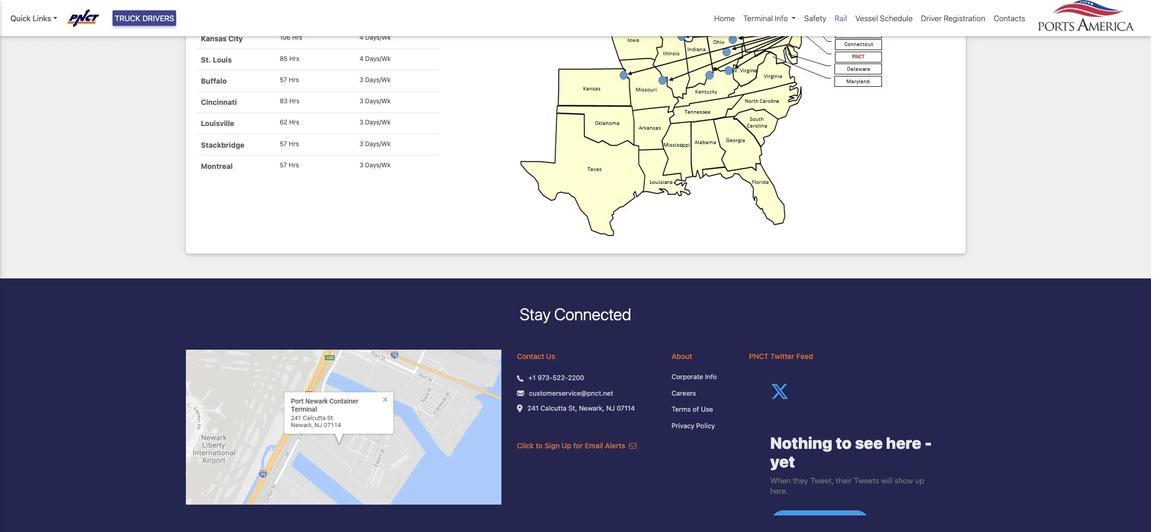 Task type: describe. For each thing, give the bounding box(es) containing it.
email
[[585, 441, 603, 450]]

st.
[[201, 55, 211, 64]]

connected
[[554, 304, 631, 324]]

terminal
[[744, 13, 773, 23]]

4 days/wk for kansas city
[[360, 33, 391, 41]]

kansas city
[[201, 34, 243, 43]]

57 for montreal
[[280, 161, 287, 169]]

corporate
[[672, 373, 703, 381]]

alerts
[[605, 441, 626, 450]]

safety
[[805, 13, 827, 23]]

truck drivers
[[115, 13, 174, 23]]

st,
[[569, 404, 577, 412]]

home
[[714, 13, 735, 23]]

hrs for cincinnati
[[289, 97, 300, 105]]

to
[[536, 441, 543, 450]]

envelope o image
[[629, 442, 637, 450]]

quick links link
[[10, 12, 57, 24]]

customerservice@pnct.net link
[[529, 388, 613, 399]]

4 for city
[[360, 33, 364, 41]]

stay connected
[[520, 304, 631, 324]]

contacts
[[994, 13, 1026, 23]]

twitter
[[771, 352, 795, 361]]

home link
[[710, 8, 739, 28]]

days/wk for kansas city
[[365, 33, 391, 41]]

safety link
[[800, 8, 831, 28]]

hrs for st. louis
[[289, 55, 300, 62]]

57 hrs for montreal
[[280, 161, 299, 169]]

rail
[[835, 13, 847, 23]]

hrs for kansas city
[[292, 33, 302, 41]]

city
[[229, 34, 243, 43]]

registration
[[944, 13, 986, 23]]

days/wk for stackbridge
[[365, 140, 391, 148]]

terminal info link
[[739, 8, 800, 28]]

57 for buffalo
[[280, 76, 287, 84]]

3 days/wk for cincinnati
[[360, 97, 391, 105]]

vessel schedule
[[856, 13, 913, 23]]

62 hrs
[[280, 118, 299, 126]]

contact
[[517, 352, 544, 361]]

contacts link
[[990, 8, 1030, 28]]

106 hrs
[[280, 33, 302, 41]]

3 for cincinnati
[[360, 97, 364, 105]]

pnct
[[749, 352, 769, 361]]

truck drivers link
[[113, 10, 176, 26]]

driver registration
[[921, 13, 986, 23]]

driver
[[921, 13, 942, 23]]

about
[[672, 352, 693, 361]]

days/wk for st. louis
[[365, 55, 391, 62]]

terms
[[672, 405, 691, 414]]

driver registration link
[[917, 8, 990, 28]]

contact us
[[517, 352, 555, 361]]

nj
[[607, 404, 615, 412]]

click to sign up for email alerts link
[[517, 441, 637, 450]]

terminal info
[[744, 13, 788, 23]]

85 hrs
[[280, 55, 300, 62]]

for
[[573, 441, 583, 450]]

3 for buffalo
[[360, 76, 364, 84]]

customerservice@pnct.net
[[529, 389, 613, 397]]

kansas
[[201, 34, 227, 43]]

62
[[280, 118, 288, 126]]

rail link
[[831, 8, 852, 28]]

hrs for louisville
[[289, 118, 299, 126]]

days/wk for buffalo
[[365, 76, 391, 84]]

privacy
[[672, 422, 695, 430]]

rail image
[[512, 0, 898, 243]]

st. louis
[[201, 55, 232, 64]]

241 calcutta st, newark, nj 07114 link
[[528, 404, 635, 414]]



Task type: locate. For each thing, give the bounding box(es) containing it.
0 vertical spatial 4 days/wk
[[360, 33, 391, 41]]

57 hrs
[[280, 76, 299, 84], [280, 140, 299, 148], [280, 161, 299, 169]]

2 vertical spatial 57
[[280, 161, 287, 169]]

0 vertical spatial 57
[[280, 76, 287, 84]]

4 3 from the top
[[360, 140, 364, 148]]

corporate info link
[[672, 372, 734, 382]]

montreal
[[201, 162, 233, 170]]

3
[[360, 76, 364, 84], [360, 97, 364, 105], [360, 118, 364, 126], [360, 140, 364, 148], [360, 161, 364, 169]]

click
[[517, 441, 534, 450]]

stackbridge
[[201, 140, 245, 149]]

1 days/wk from the top
[[365, 33, 391, 41]]

schedule
[[880, 13, 913, 23]]

2 3 from the top
[[360, 97, 364, 105]]

feed
[[797, 352, 813, 361]]

pnct twitter feed
[[749, 352, 813, 361]]

hrs for buffalo
[[289, 76, 299, 84]]

1 3 days/wk from the top
[[360, 76, 391, 84]]

0 vertical spatial 57 hrs
[[280, 76, 299, 84]]

3 3 from the top
[[360, 118, 364, 126]]

241
[[528, 404, 539, 412]]

3 for montreal
[[360, 161, 364, 169]]

info for terminal info
[[775, 13, 788, 23]]

quick
[[10, 13, 31, 23]]

1 vertical spatial info
[[705, 373, 717, 381]]

3 days/wk for buffalo
[[360, 76, 391, 84]]

truck
[[115, 13, 140, 23]]

of
[[693, 405, 699, 414]]

1 57 hrs from the top
[[280, 76, 299, 84]]

106
[[280, 33, 291, 41]]

corporate info
[[672, 373, 717, 381]]

2 vertical spatial 57 hrs
[[280, 161, 299, 169]]

2 4 from the top
[[360, 55, 364, 62]]

3 3 days/wk from the top
[[360, 118, 391, 126]]

57 hrs for stackbridge
[[280, 140, 299, 148]]

info right 'terminal'
[[775, 13, 788, 23]]

days/wk for louisville
[[365, 118, 391, 126]]

days/wk
[[365, 33, 391, 41], [365, 55, 391, 62], [365, 76, 391, 84], [365, 97, 391, 105], [365, 118, 391, 126], [365, 140, 391, 148], [365, 161, 391, 169]]

cincinnati
[[201, 98, 237, 107]]

louisville
[[201, 119, 234, 128]]

6 days/wk from the top
[[365, 140, 391, 148]]

4 days/wk
[[360, 33, 391, 41], [360, 55, 391, 62]]

3 57 hrs from the top
[[280, 161, 299, 169]]

3 days/wk for montreal
[[360, 161, 391, 169]]

0 vertical spatial 4
[[360, 33, 364, 41]]

1 57 from the top
[[280, 76, 287, 84]]

2 3 days/wk from the top
[[360, 97, 391, 105]]

days/wk for montreal
[[365, 161, 391, 169]]

1 vertical spatial 4
[[360, 55, 364, 62]]

days/wk for cincinnati
[[365, 97, 391, 105]]

info for corporate info
[[705, 373, 717, 381]]

up
[[562, 441, 572, 450]]

terms of use
[[672, 405, 713, 414]]

0 horizontal spatial info
[[705, 373, 717, 381]]

1 4 days/wk from the top
[[360, 33, 391, 41]]

3 days/wk
[[360, 76, 391, 84], [360, 97, 391, 105], [360, 118, 391, 126], [360, 140, 391, 148], [360, 161, 391, 169]]

4 for louis
[[360, 55, 364, 62]]

buffalo
[[201, 76, 227, 85]]

2 57 hrs from the top
[[280, 140, 299, 148]]

1 3 from the top
[[360, 76, 364, 84]]

click to sign up for email alerts
[[517, 441, 627, 450]]

careers
[[672, 389, 696, 397]]

hrs
[[292, 33, 302, 41], [289, 55, 300, 62], [289, 76, 299, 84], [289, 97, 300, 105], [289, 118, 299, 126], [289, 140, 299, 148], [289, 161, 299, 169]]

5 days/wk from the top
[[365, 118, 391, 126]]

1 vertical spatial 57 hrs
[[280, 140, 299, 148]]

hrs for montreal
[[289, 161, 299, 169]]

83
[[280, 97, 288, 105]]

1 horizontal spatial info
[[775, 13, 788, 23]]

1 4 from the top
[[360, 33, 364, 41]]

2 4 days/wk from the top
[[360, 55, 391, 62]]

1 vertical spatial 4 days/wk
[[360, 55, 391, 62]]

links
[[33, 13, 51, 23]]

85
[[280, 55, 288, 62]]

privacy policy
[[672, 422, 715, 430]]

info up careers link
[[705, 373, 717, 381]]

vessel
[[856, 13, 878, 23]]

3 days/wk for louisville
[[360, 118, 391, 126]]

4 days/wk for st. louis
[[360, 55, 391, 62]]

careers link
[[672, 388, 734, 399]]

4
[[360, 33, 364, 41], [360, 55, 364, 62]]

privacy policy link
[[672, 421, 734, 431]]

7 days/wk from the top
[[365, 161, 391, 169]]

quick links
[[10, 13, 51, 23]]

07114
[[617, 404, 635, 412]]

calcutta
[[541, 404, 567, 412]]

louis
[[213, 55, 232, 64]]

4 days/wk from the top
[[365, 97, 391, 105]]

hrs for stackbridge
[[289, 140, 299, 148]]

use
[[701, 405, 713, 414]]

4 3 days/wk from the top
[[360, 140, 391, 148]]

terms of use link
[[672, 405, 734, 415]]

3 for louisville
[[360, 118, 364, 126]]

3 days/wk from the top
[[365, 76, 391, 84]]

83 hrs
[[280, 97, 300, 105]]

3 57 from the top
[[280, 161, 287, 169]]

sign
[[545, 441, 560, 450]]

2 57 from the top
[[280, 140, 287, 148]]

vessel schedule link
[[852, 8, 917, 28]]

1 vertical spatial 57
[[280, 140, 287, 148]]

5 3 days/wk from the top
[[360, 161, 391, 169]]

0 vertical spatial info
[[775, 13, 788, 23]]

5 3 from the top
[[360, 161, 364, 169]]

newark,
[[579, 404, 605, 412]]

57 hrs for buffalo
[[280, 76, 299, 84]]

us
[[546, 352, 555, 361]]

241 calcutta st, newark, nj 07114
[[528, 404, 635, 412]]

stay
[[520, 304, 551, 324]]

3 for stackbridge
[[360, 140, 364, 148]]

57 for stackbridge
[[280, 140, 287, 148]]

57
[[280, 76, 287, 84], [280, 140, 287, 148], [280, 161, 287, 169]]

info inside "link"
[[775, 13, 788, 23]]

drivers
[[142, 13, 174, 23]]

info
[[775, 13, 788, 23], [705, 373, 717, 381]]

2 days/wk from the top
[[365, 55, 391, 62]]

3 days/wk for stackbridge
[[360, 140, 391, 148]]

policy
[[697, 422, 715, 430]]



Task type: vqa. For each thing, say whether or not it's contained in the screenshot.


